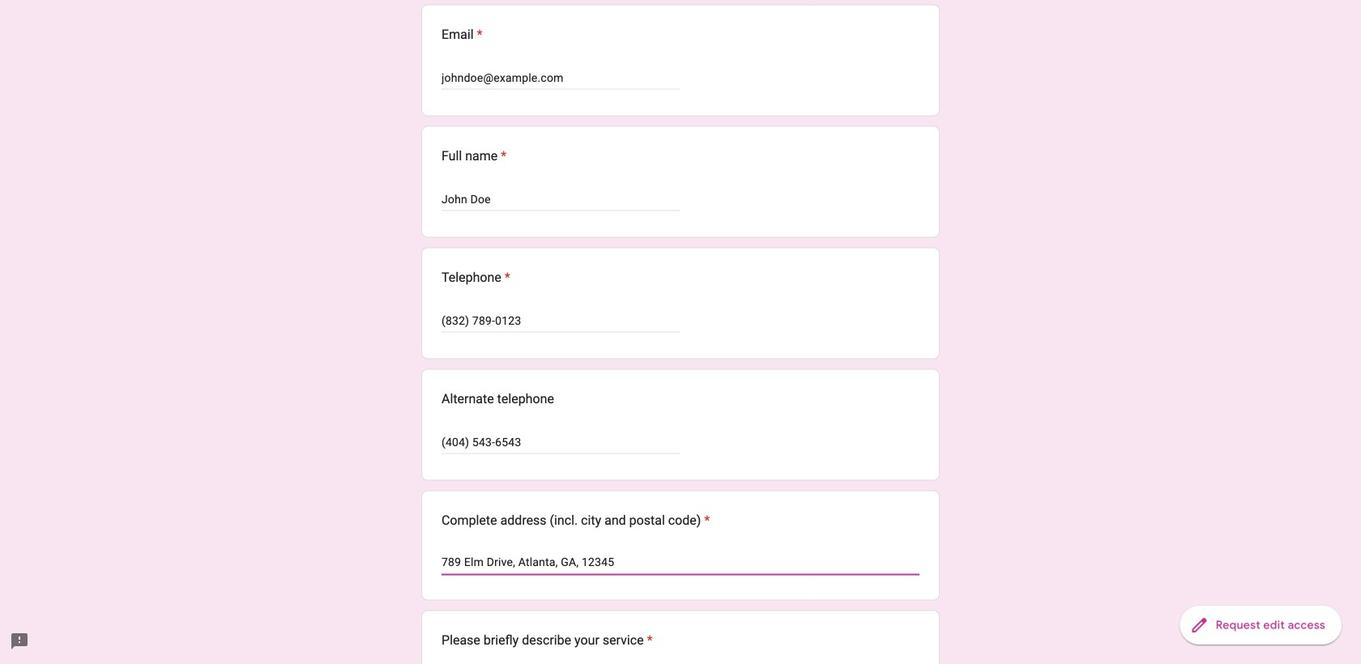 Task type: locate. For each thing, give the bounding box(es) containing it.
4 heading from the top
[[442, 511, 710, 530]]

required question element
[[474, 25, 483, 44], [498, 146, 507, 166], [501, 268, 510, 287], [701, 511, 710, 530], [644, 631, 653, 650]]

Your email email field
[[442, 68, 681, 88]]

None text field
[[442, 190, 681, 209], [442, 312, 681, 331], [442, 433, 681, 453], [442, 190, 681, 209], [442, 312, 681, 331], [442, 433, 681, 453]]

5 heading from the top
[[442, 631, 653, 650]]

list
[[421, 4, 940, 664]]

2 heading from the top
[[442, 146, 507, 166]]

list item
[[421, 4, 940, 116]]

heading
[[442, 25, 920, 44], [442, 146, 507, 166], [442, 268, 510, 287], [442, 511, 710, 530], [442, 631, 653, 650]]



Task type: vqa. For each thing, say whether or not it's contained in the screenshot.
"Today,"
no



Task type: describe. For each thing, give the bounding box(es) containing it.
3 heading from the top
[[442, 268, 510, 287]]

report a problem to google image
[[10, 632, 29, 651]]

1 heading from the top
[[442, 25, 920, 44]]

Your answer text field
[[442, 555, 920, 574]]



